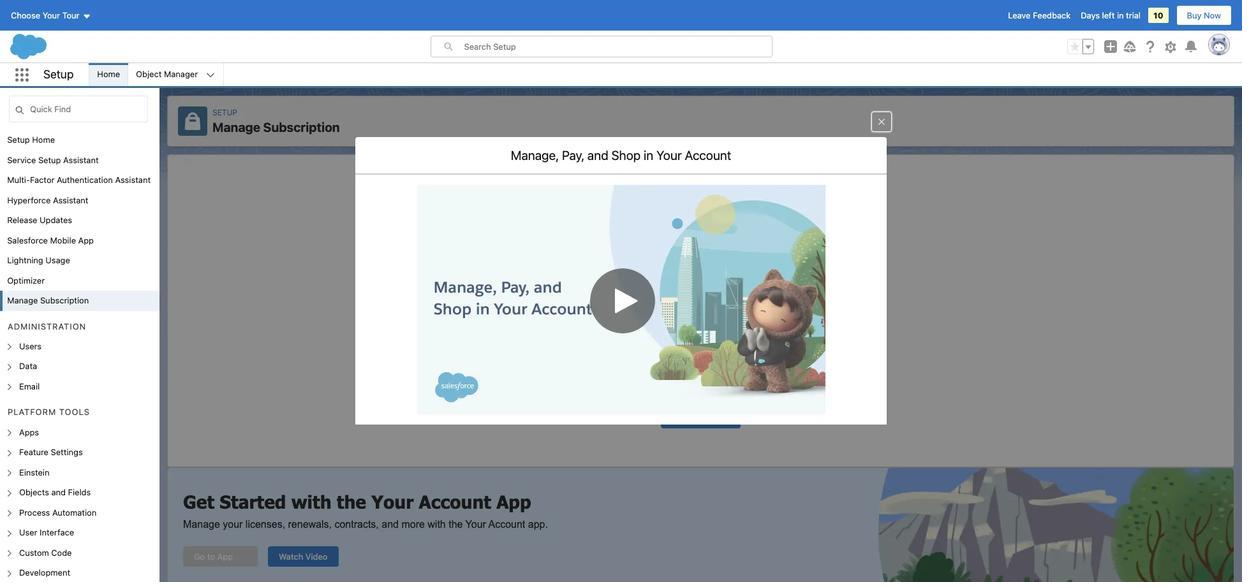 Task type: locate. For each thing, give the bounding box(es) containing it.
you haven't subscribed yet
[[632, 350, 770, 363]]

1 horizontal spatial in
[[1117, 10, 1124, 20]]

user interface link
[[19, 527, 74, 540]]

0 vertical spatial subscription
[[263, 120, 340, 134]]

1 vertical spatial manage
[[7, 295, 38, 306]]

Search Setup text field
[[464, 36, 772, 57]]

the right the more
[[449, 519, 463, 530]]

assistant up multi-factor authentication assistant
[[63, 155, 99, 165]]

1 vertical spatial in
[[644, 148, 654, 163]]

0 vertical spatial with
[[291, 491, 332, 513]]

code
[[51, 548, 72, 558]]

home left object
[[97, 69, 120, 79]]

Quick Find search field
[[9, 96, 148, 123]]

now for buy now
[[1204, 10, 1222, 20]]

1 you from the left
[[540, 381, 554, 391]]

licenses, inside get started with the your account app manage your licenses, renewals, contracts, and more with the your account app.
[[246, 519, 285, 530]]

0 horizontal spatial now
[[713, 413, 730, 423]]

and inside objects and fields link
[[51, 488, 66, 498]]

salesforce mobile app
[[7, 235, 94, 245]]

your
[[43, 10, 60, 20], [657, 148, 682, 163], [372, 491, 414, 513], [466, 519, 486, 530]]

choose
[[11, 10, 40, 20]]

app inside setup tree tree
[[78, 235, 94, 245]]

here.
[[867, 381, 887, 391]]

subscribe,
[[556, 381, 596, 391]]

feedback
[[1033, 10, 1071, 20]]

setup for setup
[[43, 67, 74, 81]]

users link
[[19, 341, 42, 353]]

1 vertical spatial now
[[713, 413, 730, 423]]

and left the more
[[382, 519, 399, 530]]

can
[[615, 381, 629, 391]]

home inside setup home link
[[32, 135, 55, 145]]

platform
[[8, 407, 56, 418]]

yet
[[754, 350, 770, 363]]

email
[[19, 381, 40, 392]]

app right mobile
[[78, 235, 94, 245]]

your left tour
[[43, 10, 60, 20]]

watch
[[279, 552, 303, 562]]

custom code link
[[19, 547, 72, 560]]

with
[[291, 491, 332, 513], [428, 519, 446, 530]]

data
[[19, 361, 37, 372]]

mobile
[[50, 235, 76, 245]]

manage down "optimizer" link
[[7, 295, 38, 306]]

renewals,
[[288, 519, 332, 530]]

you right when
[[540, 381, 554, 391]]

0 horizontal spatial you
[[540, 381, 554, 391]]

buy
[[1187, 10, 1202, 20]]

0 horizontal spatial the
[[337, 491, 366, 513]]

your up the more
[[372, 491, 414, 513]]

1 horizontal spatial subscription
[[263, 120, 340, 134]]

app
[[78, 235, 94, 245], [497, 491, 531, 513]]

0 vertical spatial your
[[664, 381, 681, 391]]

interface
[[40, 528, 74, 538]]

object
[[136, 69, 162, 79]]

setup manage subscription
[[213, 108, 340, 134]]

salesforce mobile app link
[[7, 235, 94, 247]]

1 horizontal spatial home
[[97, 69, 120, 79]]

2 vertical spatial manage
[[183, 519, 220, 530]]

buy now button
[[1177, 5, 1232, 26]]

optimizer
[[7, 275, 45, 286]]

user
[[19, 528, 37, 538]]

group
[[1068, 39, 1095, 54]]

subscription inside manage subscription link
[[40, 295, 89, 306]]

in right the left
[[1117, 10, 1124, 20]]

1 vertical spatial home
[[32, 135, 55, 145]]

home inside home link
[[97, 69, 120, 79]]

choose your tour button
[[10, 5, 92, 26]]

0 horizontal spatial app
[[78, 235, 94, 245]]

home
[[97, 69, 120, 79], [32, 135, 55, 145]]

setup inside setup manage subscription
[[213, 108, 237, 117]]

1 horizontal spatial app
[[497, 491, 531, 513]]

manage subscription
[[7, 295, 89, 306]]

now right subscribe
[[713, 413, 730, 423]]

you
[[632, 350, 651, 363]]

0 horizontal spatial your
[[223, 519, 243, 530]]

subscribe now button
[[661, 408, 741, 429]]

setup
[[43, 67, 74, 81], [213, 108, 237, 117], [7, 135, 30, 145], [38, 155, 61, 165]]

1 vertical spatial subscription
[[40, 295, 89, 306]]

assistant right authentication
[[115, 175, 151, 185]]

now inside button
[[1204, 10, 1222, 20]]

assistant inside service setup assistant "link"
[[63, 155, 99, 165]]

2 vertical spatial assistant
[[53, 195, 88, 205]]

the up contracts,
[[337, 491, 366, 513]]

0 horizontal spatial with
[[291, 491, 332, 513]]

1 vertical spatial the
[[449, 519, 463, 530]]

1 horizontal spatial the
[[449, 519, 463, 530]]

1 horizontal spatial with
[[428, 519, 446, 530]]

assistant down multi-factor authentication assistant link
[[53, 195, 88, 205]]

licenses, down subscribed
[[723, 381, 757, 391]]

you left can
[[599, 381, 613, 391]]

tools
[[59, 407, 90, 418]]

0 vertical spatial home
[[97, 69, 120, 79]]

1 horizontal spatial now
[[1204, 10, 1222, 20]]

now right buy
[[1204, 10, 1222, 20]]

now for subscribe now
[[713, 413, 730, 423]]

1 vertical spatial licenses,
[[246, 519, 285, 530]]

users
[[19, 341, 42, 351]]

your down started
[[223, 519, 243, 530]]

1 vertical spatial app
[[497, 491, 531, 513]]

leave feedback link
[[1008, 10, 1071, 20]]

and right pay,
[[588, 148, 609, 163]]

when you subscribe, you can manage your products, licenses, and billing information right here.
[[515, 381, 887, 391]]

einstein
[[19, 467, 49, 478]]

service
[[7, 155, 36, 165]]

0 vertical spatial licenses,
[[723, 381, 757, 391]]

manage down get
[[183, 519, 220, 530]]

0 vertical spatial assistant
[[63, 155, 99, 165]]

left
[[1102, 10, 1115, 20]]

your right manage
[[664, 381, 681, 391]]

authentication
[[57, 175, 113, 185]]

in
[[1117, 10, 1124, 20], [644, 148, 654, 163]]

watch video button
[[268, 547, 339, 567]]

1 vertical spatial assistant
[[115, 175, 151, 185]]

user interface
[[19, 528, 74, 538]]

in right shop
[[644, 148, 654, 163]]

manage inside get started with the your account app manage your licenses, renewals, contracts, and more with the your account app.
[[183, 519, 220, 530]]

app inside get started with the your account app manage your licenses, renewals, contracts, and more with the your account app.
[[497, 491, 531, 513]]

home link
[[90, 63, 128, 86]]

0 vertical spatial now
[[1204, 10, 1222, 20]]

subscription inside setup manage subscription
[[263, 120, 340, 134]]

home up service setup assistant
[[32, 135, 55, 145]]

manage
[[213, 120, 260, 134], [7, 295, 38, 306], [183, 519, 220, 530]]

now inside 'button'
[[713, 413, 730, 423]]

manage subscription link
[[7, 295, 89, 307]]

account
[[685, 148, 732, 163], [419, 491, 491, 513], [489, 519, 525, 530]]

right
[[847, 381, 865, 391]]

manage inside setup manage subscription
[[213, 120, 260, 134]]

release updates
[[7, 215, 72, 225]]

feature settings
[[19, 447, 83, 458]]

1 horizontal spatial you
[[599, 381, 613, 391]]

hyperforce assistant
[[7, 195, 88, 205]]

licenses, down started
[[246, 519, 285, 530]]

10
[[1154, 10, 1164, 20]]

manager
[[164, 69, 198, 79]]

haven't
[[654, 350, 692, 363]]

setup tree tree
[[0, 130, 160, 583]]

0 vertical spatial manage
[[213, 120, 260, 134]]

0 vertical spatial app
[[78, 235, 94, 245]]

1 vertical spatial your
[[223, 519, 243, 530]]

watch video
[[279, 552, 328, 562]]

with right the more
[[428, 519, 446, 530]]

service setup assistant
[[7, 155, 99, 165]]

0 horizontal spatial in
[[644, 148, 654, 163]]

assistant inside multi-factor authentication assistant link
[[115, 175, 151, 185]]

with up renewals,
[[291, 491, 332, 513]]

1 vertical spatial with
[[428, 519, 446, 530]]

0 vertical spatial account
[[685, 148, 732, 163]]

shop
[[612, 148, 641, 163]]

your inside popup button
[[43, 10, 60, 20]]

and inside get started with the your account app manage your licenses, renewals, contracts, and more with the your account app.
[[382, 519, 399, 530]]

0 horizontal spatial subscription
[[40, 295, 89, 306]]

0 horizontal spatial home
[[32, 135, 55, 145]]

setup for setup home
[[7, 135, 30, 145]]

manage down setup link
[[213, 120, 260, 134]]

app up app.
[[497, 491, 531, 513]]

manage
[[631, 381, 662, 391]]

setup link
[[213, 108, 237, 117]]

1 horizontal spatial your
[[664, 381, 681, 391]]

and up "process automation"
[[51, 488, 66, 498]]

video
[[306, 552, 328, 562]]

your
[[664, 381, 681, 391], [223, 519, 243, 530]]

0 horizontal spatial licenses,
[[246, 519, 285, 530]]

now
[[1204, 10, 1222, 20], [713, 413, 730, 423]]



Task type: vqa. For each thing, say whether or not it's contained in the screenshot.
right ADDRESS
no



Task type: describe. For each thing, give the bounding box(es) containing it.
development
[[19, 568, 70, 578]]

release
[[7, 215, 37, 225]]

0 vertical spatial in
[[1117, 10, 1124, 20]]

manage inside tree item
[[7, 295, 38, 306]]

1 horizontal spatial licenses,
[[723, 381, 757, 391]]

hyperforce
[[7, 195, 51, 205]]

choose your tour
[[11, 10, 79, 20]]

hyperforce assistant link
[[7, 194, 88, 207]]

get started with the your account app manage your licenses, renewals, contracts, and more with the your account app.
[[183, 491, 548, 530]]

your left app.
[[466, 519, 486, 530]]

release updates link
[[7, 214, 72, 227]]

manage,
[[511, 148, 559, 163]]

leave feedback
[[1008, 10, 1071, 20]]

1 vertical spatial account
[[419, 491, 491, 513]]

subscribed
[[694, 350, 751, 363]]

get
[[183, 491, 215, 513]]

apps
[[19, 427, 39, 437]]

tour
[[62, 10, 79, 20]]

usage
[[45, 255, 70, 265]]

setup for setup manage subscription
[[213, 108, 237, 117]]

days left in trial
[[1081, 10, 1141, 20]]

manage, pay, and shop in your account
[[511, 148, 732, 163]]

process
[[19, 508, 50, 518]]

apps link
[[19, 427, 39, 439]]

pay,
[[562, 148, 585, 163]]

assistant inside hyperforce assistant link
[[53, 195, 88, 205]]

manage subscription tree item
[[0, 291, 160, 311]]

custom code
[[19, 548, 72, 558]]

platform tools
[[8, 407, 90, 418]]

more
[[402, 519, 425, 530]]

feature
[[19, 447, 49, 458]]

development link
[[19, 567, 70, 580]]

when
[[515, 381, 538, 391]]

subscribe now
[[672, 413, 730, 423]]

2 vertical spatial account
[[489, 519, 525, 530]]

service setup assistant link
[[7, 154, 99, 167]]

your right shop
[[657, 148, 682, 163]]

days
[[1081, 10, 1100, 20]]

setup home
[[7, 135, 55, 145]]

app.
[[528, 519, 548, 530]]

custom
[[19, 548, 49, 558]]

lightning
[[7, 255, 43, 265]]

contracts,
[[335, 519, 379, 530]]

subscribe
[[672, 413, 711, 423]]

0 vertical spatial the
[[337, 491, 366, 513]]

process automation
[[19, 508, 96, 518]]

einstein link
[[19, 467, 49, 479]]

lightning usage
[[7, 255, 70, 265]]

optimizer link
[[7, 275, 45, 287]]

products,
[[683, 381, 720, 391]]

setup inside "link"
[[38, 155, 61, 165]]

objects
[[19, 488, 49, 498]]

buy now
[[1187, 10, 1222, 20]]

salesforce
[[7, 235, 48, 245]]

multi-factor authentication assistant link
[[7, 174, 151, 187]]

billing
[[775, 381, 798, 391]]

leave
[[1008, 10, 1031, 20]]

updates
[[40, 215, 72, 225]]

email link
[[19, 381, 40, 393]]

process automation link
[[19, 507, 96, 519]]

factor
[[30, 175, 55, 185]]

automation
[[52, 508, 96, 518]]

objects and fields link
[[19, 487, 91, 499]]

information
[[801, 381, 845, 391]]

administration
[[8, 321, 86, 332]]

object manager
[[136, 69, 198, 79]]

and left billing
[[759, 381, 773, 391]]

multi-
[[7, 175, 30, 185]]

lightning usage link
[[7, 255, 70, 267]]

data link
[[19, 361, 37, 373]]

fields
[[68, 488, 91, 498]]

your inside get started with the your account app manage your licenses, renewals, contracts, and more with the your account app.
[[223, 519, 243, 530]]

feature settings link
[[19, 447, 83, 459]]

2 you from the left
[[599, 381, 613, 391]]

object manager link
[[128, 63, 206, 86]]



